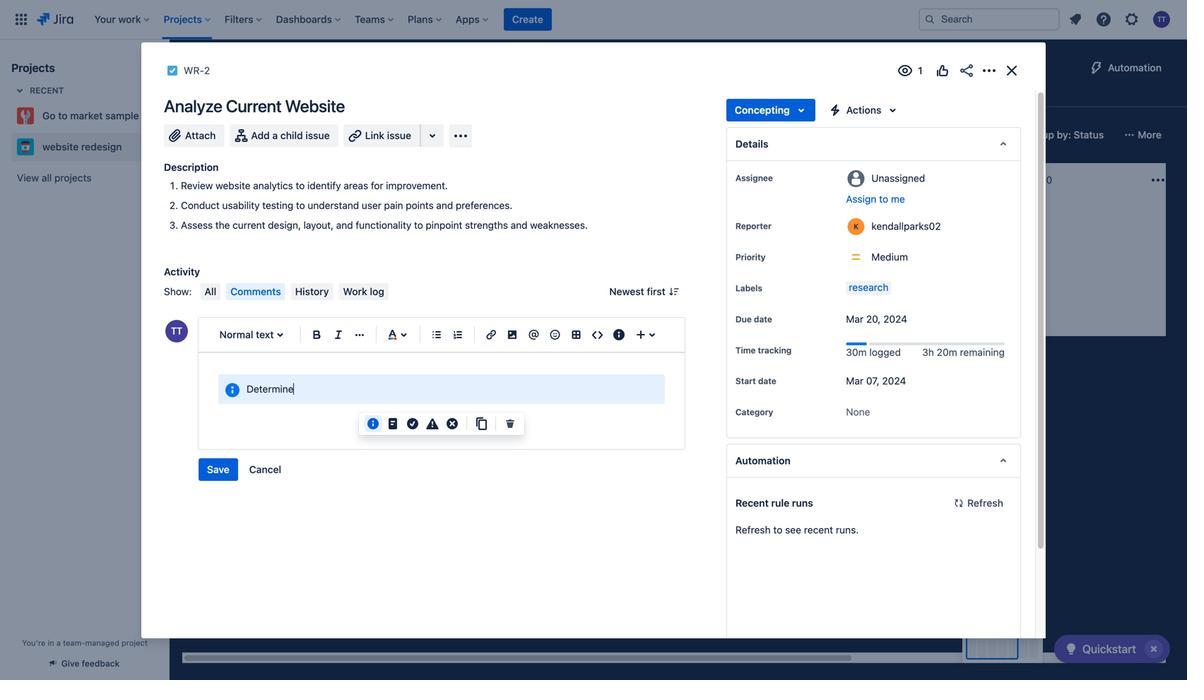 Task type: vqa. For each thing, say whether or not it's contained in the screenshot.
Harvey.jpg image
no



Task type: locate. For each thing, give the bounding box(es) containing it.
3 1 from the left
[[843, 174, 847, 186]]

automation inside button
[[1109, 62, 1162, 74]]

1 vertical spatial mar
[[847, 375, 864, 387]]

menu bar
[[198, 284, 392, 300]]

1 up assign
[[843, 174, 847, 186]]

1 horizontal spatial automation
[[1109, 62, 1162, 74]]

2024
[[884, 314, 908, 325], [883, 375, 907, 387]]

issue
[[306, 130, 330, 141], [387, 130, 412, 141]]

mar for mar 20, 2024
[[847, 314, 864, 325]]

2024 for mar 20, 2024
[[884, 314, 908, 325]]

date
[[754, 315, 773, 325], [759, 376, 777, 386]]

bold ⌘b image
[[309, 327, 326, 344]]

medium
[[872, 251, 909, 263]]

task image
[[598, 277, 609, 288]]

1 vertical spatial a
[[56, 639, 61, 648]]

2 horizontal spatial 1
[[843, 174, 847, 186]]

website redesign link
[[11, 133, 153, 161]]

areas
[[344, 180, 368, 192]]

1 horizontal spatial and
[[437, 200, 453, 211]]

medium image
[[751, 277, 762, 288]]

link web pages and more image
[[424, 127, 441, 144]]

mar left 07,
[[847, 375, 864, 387]]

0 vertical spatial date
[[754, 315, 773, 325]]

projects
[[11, 61, 55, 75]]

2 mar from the top
[[847, 375, 864, 387]]

task image
[[167, 65, 178, 76]]

success image
[[404, 416, 421, 433]]

code snippet image
[[589, 327, 606, 344]]

website up "usability"
[[216, 180, 251, 192]]

analyze current website dialog
[[141, 42, 1046, 681]]

0 vertical spatial testing
[[262, 200, 294, 211]]

list
[[295, 89, 312, 100]]

assignee
[[736, 173, 773, 183]]

website
[[42, 141, 79, 153], [216, 180, 251, 192]]

to inside 'button'
[[880, 193, 889, 205]]

a
[[273, 130, 278, 141], [56, 639, 61, 648]]

due date
[[736, 315, 773, 325]]

a right add
[[273, 130, 278, 141]]

date right 'start'
[[759, 376, 777, 386]]

0 horizontal spatial testing
[[262, 200, 294, 211]]

points
[[406, 200, 434, 211]]

1 vertical spatial automation
[[736, 455, 791, 467]]

a right in
[[56, 639, 61, 648]]

history
[[295, 286, 329, 298]]

more formatting image
[[352, 327, 368, 344]]

0 horizontal spatial automation
[[736, 455, 791, 467]]

1 horizontal spatial issue
[[387, 130, 412, 141]]

numbered list ⌘⇧7 image
[[450, 327, 467, 344]]

the
[[215, 220, 230, 231]]

to do 1
[[408, 174, 443, 186]]

create inside 'primary' element
[[513, 13, 544, 25]]

0 horizontal spatial a
[[56, 639, 61, 648]]

create button
[[504, 8, 552, 31], [988, 203, 1172, 226], [191, 268, 375, 291], [590, 305, 774, 327], [789, 311, 973, 334]]

time tracking
[[736, 346, 792, 356]]

define
[[199, 212, 228, 223]]

projects
[[54, 172, 92, 184]]

testing down "points"
[[417, 212, 449, 223]]

1 right the do
[[439, 174, 443, 186]]

3h 20m remaining
[[923, 347, 1005, 358]]

actions button
[[821, 99, 907, 122]]

automation
[[1109, 62, 1162, 74], [736, 455, 791, 467]]

1 vertical spatial date
[[759, 376, 777, 386]]

1 vertical spatial website
[[216, 180, 251, 192]]

automation image
[[1089, 59, 1106, 76]]

issue inside button
[[306, 130, 330, 141]]

do
[[421, 176, 433, 185]]

to down "points"
[[414, 220, 423, 231]]

1
[[258, 174, 263, 186], [439, 174, 443, 186], [843, 174, 847, 186]]

menu bar containing all
[[198, 284, 392, 300]]

issue right child
[[306, 130, 330, 141]]

jira image
[[37, 11, 73, 28], [37, 11, 73, 28]]

first
[[647, 286, 666, 298]]

check image
[[1063, 641, 1080, 658]]

show:
[[164, 286, 192, 298]]

and right strengths
[[511, 220, 528, 231]]

mar for mar 07, 2024
[[847, 375, 864, 387]]

assign to me button
[[847, 192, 1007, 206]]

0 horizontal spatial 1
[[258, 174, 263, 186]]

website
[[285, 96, 345, 116]]

automation down category
[[736, 455, 791, 467]]

you're in a team-managed project
[[22, 639, 148, 648]]

to
[[408, 176, 419, 185]]

assign
[[847, 193, 877, 205]]

2 issue from the left
[[387, 130, 412, 141]]

conduct usability testing to understand user pain points and preferences.
[[181, 200, 513, 211]]

to left me
[[880, 193, 889, 205]]

copy link to issue image
[[207, 64, 219, 76]]

tracking
[[758, 346, 792, 356]]

group containing save
[[199, 459, 290, 481]]

1 horizontal spatial website
[[216, 180, 251, 192]]

text
[[256, 329, 274, 341]]

functionality
[[356, 220, 412, 231]]

2024 right 20,
[[884, 314, 908, 325]]

review
[[181, 180, 213, 192]]

add
[[251, 130, 270, 141]]

go to market sample link
[[11, 102, 153, 130]]

add people image
[[363, 127, 380, 144]]

history button
[[291, 284, 333, 300]]

1 horizontal spatial testing
[[417, 212, 449, 223]]

automation right automation image
[[1109, 62, 1162, 74]]

save button
[[199, 459, 238, 481]]

go to market sample
[[42, 110, 139, 122]]

newest first
[[610, 286, 666, 298]]

mar 07, 2024
[[847, 375, 907, 387]]

group
[[199, 459, 290, 481]]

reports link
[[721, 82, 763, 107]]

give feedback
[[61, 659, 120, 669]]

reports
[[723, 89, 760, 100]]

and up pinpoint
[[437, 200, 453, 211]]

date for due date
[[754, 315, 773, 325]]

review website analytics to identify areas for improvement.
[[181, 180, 448, 192]]

cancel button
[[241, 459, 290, 481]]

mar left 20,
[[847, 314, 864, 325]]

view
[[17, 172, 39, 184]]

1 right the complete
[[258, 174, 263, 186]]

issue inside 'button'
[[387, 130, 412, 141]]

date right due
[[754, 315, 773, 325]]

concepting
[[735, 104, 790, 116]]

start
[[736, 376, 756, 386]]

comments button
[[226, 284, 285, 300]]

to right go
[[58, 110, 68, 122]]

website inside 'dialog'
[[216, 180, 251, 192]]

to down review website analytics to identify areas for improvement.
[[296, 200, 305, 211]]

1 horizontal spatial a
[[273, 130, 278, 141]]

understand
[[308, 200, 359, 211]]

2 horizontal spatial and
[[511, 220, 528, 231]]

link
[[365, 130, 385, 141]]

concepting button
[[727, 99, 816, 122]]

0 vertical spatial 2024
[[884, 314, 908, 325]]

log
[[370, 286, 385, 298]]

research
[[849, 282, 889, 293]]

all
[[205, 286, 216, 298]]

show subtasks image
[[832, 277, 849, 294]]

assess
[[181, 220, 213, 231]]

analyze
[[164, 96, 222, 116]]

0 vertical spatial automation
[[1109, 62, 1162, 74]]

create banner
[[0, 0, 1188, 40]]

tab list
[[178, 82, 944, 107]]

improvement.
[[386, 180, 448, 192]]

view all projects link
[[11, 165, 158, 191]]

0 vertical spatial mar
[[847, 314, 864, 325]]

date for start date
[[759, 376, 777, 386]]

comments
[[231, 286, 281, 298]]

remaining
[[961, 347, 1005, 358]]

1 horizontal spatial 1
[[439, 174, 443, 186]]

design,
[[268, 220, 301, 231]]

0 vertical spatial a
[[273, 130, 278, 141]]

0 horizontal spatial issue
[[306, 130, 330, 141]]

all button
[[200, 284, 221, 300]]

website up view all projects
[[42, 141, 79, 153]]

2024 right 07,
[[883, 375, 907, 387]]

add image, video, or file image
[[504, 327, 521, 344]]

30m
[[847, 347, 867, 358]]

normal
[[220, 329, 253, 341]]

1 issue from the left
[[306, 130, 330, 141]]

pinpoint
[[426, 220, 463, 231]]

1 mar from the top
[[847, 314, 864, 325]]

attach
[[185, 130, 216, 141]]

info image
[[365, 416, 382, 433]]

create button inside 'primary' element
[[504, 8, 552, 31]]

1 vertical spatial 2024
[[883, 375, 907, 387]]

0 vertical spatial website
[[42, 141, 79, 153]]

give
[[61, 659, 79, 669]]

3h
[[923, 347, 935, 358]]

and down conduct usability testing to understand user pain points and preferences.
[[336, 220, 353, 231]]

testing down analytics
[[262, 200, 294, 211]]

issue right link
[[387, 130, 412, 141]]

add app image
[[453, 128, 470, 145]]

panel info image
[[224, 382, 241, 399]]

automation element
[[727, 444, 1022, 478]]

start date
[[736, 376, 777, 386]]



Task type: describe. For each thing, give the bounding box(es) containing it.
managed
[[85, 639, 119, 648]]

quickstart button
[[1055, 636, 1171, 664]]

usability
[[222, 200, 260, 211]]

07,
[[867, 375, 880, 387]]

unassigned
[[872, 173, 926, 184]]

me
[[892, 193, 906, 205]]

error image
[[444, 416, 461, 433]]

strengths
[[465, 220, 508, 231]]

automation button
[[1083, 57, 1171, 79]]

add a child issue button
[[230, 124, 338, 147]]

emoji image
[[547, 327, 564, 344]]

actions image
[[981, 62, 998, 79]]

bullet list ⌘⇧8 image
[[428, 327, 445, 344]]

attach button
[[164, 124, 224, 147]]

italic ⌘i image
[[330, 327, 347, 344]]

complete 1
[[209, 174, 263, 186]]

tab list containing board
[[178, 82, 944, 107]]

redesign
[[81, 141, 122, 153]]

for
[[371, 180, 384, 192]]

a/b
[[399, 212, 415, 223]]

in
[[48, 639, 54, 648]]

analyze current website
[[164, 96, 345, 116]]

normal text
[[220, 329, 274, 341]]

mar 20, 2024
[[847, 314, 908, 325]]

link issue
[[365, 130, 412, 141]]

Search field
[[919, 8, 1061, 31]]

to left identify
[[296, 180, 305, 192]]

board
[[251, 89, 279, 100]]

automation inside the analyze current website 'dialog'
[[736, 455, 791, 467]]

20m
[[937, 347, 958, 358]]

you're
[[22, 639, 45, 648]]

link image
[[483, 327, 500, 344]]

market
[[70, 110, 103, 122]]

dismiss quickstart image
[[1143, 638, 1166, 661]]

2 1 from the left
[[439, 174, 443, 186]]

details
[[736, 138, 769, 150]]

feedback
[[82, 659, 120, 669]]

user
[[362, 200, 382, 211]]

cancel
[[249, 464, 281, 476]]

weaknesses.
[[530, 220, 588, 231]]

warning image
[[424, 416, 441, 433]]

work log button
[[339, 284, 389, 300]]

0
[[1047, 174, 1053, 186]]

table image
[[568, 327, 585, 344]]

0 horizontal spatial and
[[336, 220, 353, 231]]

assign to me
[[847, 193, 906, 205]]

preferences.
[[456, 200, 513, 211]]

calendar
[[329, 89, 371, 100]]

assess the current design, layout, and functionality to pinpoint strengths and weaknesses.
[[181, 220, 588, 231]]

goals
[[231, 212, 255, 223]]

0 horizontal spatial website
[[42, 141, 79, 153]]

identify
[[308, 180, 341, 192]]

newest first button
[[601, 284, 686, 300]]

actions
[[847, 104, 882, 116]]

more information about this user image
[[848, 218, 865, 235]]

current
[[233, 220, 265, 231]]

primary element
[[8, 0, 908, 39]]

20,
[[867, 314, 881, 325]]

remove image
[[502, 416, 519, 433]]

2024 for mar 07, 2024
[[883, 375, 907, 387]]

website redesign
[[42, 141, 122, 153]]

group inside the analyze current website 'dialog'
[[199, 459, 290, 481]]

collapse recent projects image
[[11, 82, 28, 99]]

copy image
[[473, 416, 490, 433]]

newest
[[610, 286, 645, 298]]

a inside button
[[273, 130, 278, 141]]

1 1 from the left
[[258, 174, 263, 186]]

current
[[226, 96, 282, 116]]

kendallparks02
[[872, 221, 942, 232]]

define goals
[[199, 212, 255, 223]]

1 vertical spatial testing
[[417, 212, 449, 223]]

search image
[[925, 14, 936, 25]]

sample
[[105, 110, 139, 122]]

child
[[281, 130, 303, 141]]

labels
[[736, 284, 763, 293]]

30m logged
[[847, 347, 902, 358]]

testing
[[1006, 176, 1041, 185]]

wr-
[[184, 65, 204, 76]]

mention image
[[526, 327, 543, 344]]

info panel image
[[611, 327, 628, 344]]

conduct
[[181, 200, 220, 211]]

note image
[[385, 416, 402, 433]]

work log
[[343, 286, 385, 298]]

category
[[736, 408, 774, 417]]

go
[[42, 110, 56, 122]]

details element
[[727, 127, 1022, 161]]

testing inside the analyze current website 'dialog'
[[262, 200, 294, 211]]

pain
[[384, 200, 403, 211]]

testing 0
[[1006, 174, 1053, 186]]

quickstart
[[1083, 643, 1137, 657]]

layout,
[[304, 220, 334, 231]]

reporter
[[736, 221, 772, 231]]

summary link
[[187, 82, 237, 107]]

summary
[[189, 89, 234, 100]]

vote options: no one has voted for this issue yet. image
[[935, 62, 952, 79]]

prototyping
[[798, 212, 851, 223]]

give feedback button
[[42, 653, 128, 676]]

Comment - Main content area, start typing to enter text. text field
[[218, 375, 665, 430]]

Search board text field
[[188, 125, 296, 145]]

due
[[736, 315, 752, 325]]

none
[[847, 406, 871, 418]]

view all projects
[[17, 172, 92, 184]]

priority
[[736, 252, 766, 262]]

close image
[[1004, 62, 1021, 79]]

menu bar inside the analyze current website 'dialog'
[[198, 284, 392, 300]]

project
[[122, 639, 148, 648]]

recent
[[30, 86, 64, 95]]



